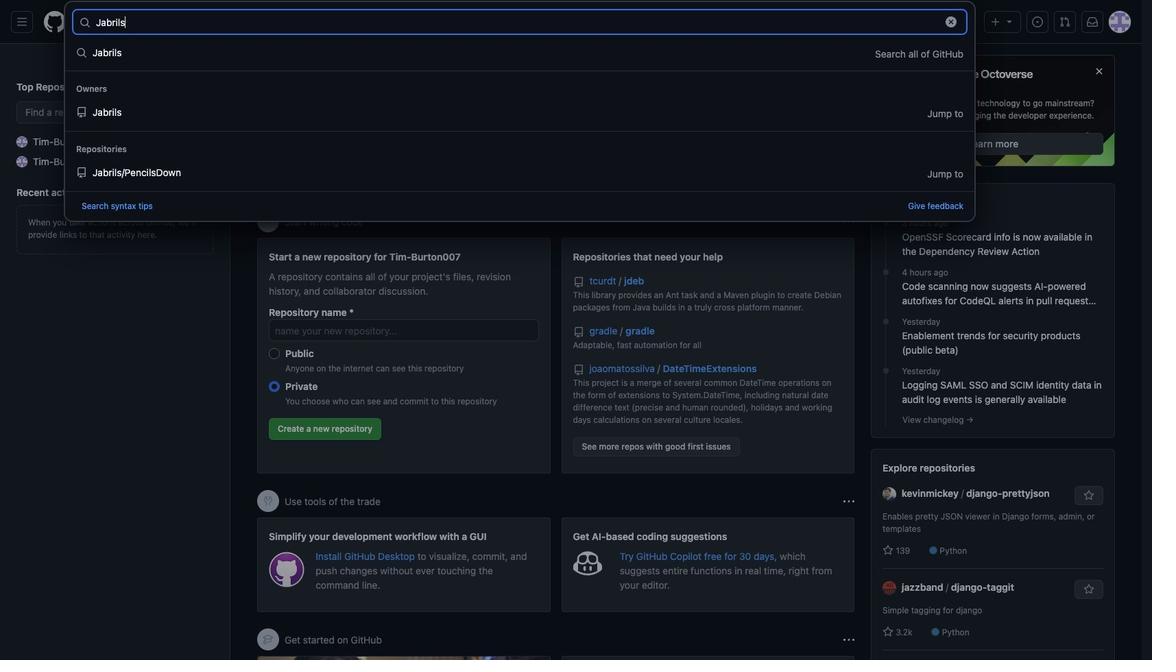 Task type: locate. For each thing, give the bounding box(es) containing it.
try the github flow element
[[562, 657, 855, 661]]

issue opened image
[[1033, 16, 1044, 27]]

repo image
[[573, 327, 584, 338], [573, 365, 584, 376]]

filter image
[[786, 62, 797, 73]]

why am i seeing this? image
[[844, 217, 855, 227], [844, 635, 855, 646]]

None radio
[[269, 349, 280, 360]]

1 dot fill image from the top
[[881, 218, 892, 229]]

tim burton007 image
[[16, 136, 27, 147]]

2 why am i seeing this? image from the top
[[844, 635, 855, 646]]

code image
[[263, 216, 274, 227]]

None text field
[[96, 11, 937, 33]]

0 vertical spatial why am i seeing this? image
[[844, 217, 855, 227]]

1 vertical spatial why am i seeing this? image
[[844, 635, 855, 646]]

git pull request image
[[1060, 16, 1071, 27]]

1 vertical spatial repo image
[[573, 365, 584, 376]]

command palette image
[[951, 16, 962, 27]]

notifications image
[[1088, 16, 1099, 27]]

0 vertical spatial repo image
[[573, 327, 584, 338]]

dialog
[[65, 1, 976, 222]]

homepage image
[[44, 11, 66, 33]]

None radio
[[269, 382, 280, 392]]

dot fill image
[[881, 218, 892, 229], [881, 267, 892, 278], [881, 316, 892, 327], [881, 366, 892, 377]]

triangle down image
[[1005, 16, 1016, 27]]

1 why am i seeing this? image from the top
[[844, 217, 855, 227]]

@kevinmickey profile image
[[883, 488, 897, 502]]

explore repositories navigation
[[872, 450, 1116, 661]]

none radio inside the 'start a new repository' element
[[269, 349, 280, 360]]

Find a repository… text field
[[16, 102, 213, 124]]

plus image
[[991, 16, 1002, 27]]

none radio inside the 'start a new repository' element
[[269, 382, 280, 392]]

2 dot fill image from the top
[[881, 267, 892, 278]]

star this repository image
[[1084, 491, 1095, 502]]

Top Repositories search field
[[16, 102, 213, 124]]

star image
[[883, 546, 894, 557]]

what is github? element
[[257, 657, 551, 661]]

3 dot fill image from the top
[[881, 316, 892, 327]]

repo image
[[573, 277, 584, 288]]

get ai-based coding suggestions element
[[562, 518, 855, 613]]

cheese calorie counter image
[[16, 156, 27, 167]]

star image
[[883, 627, 894, 638]]

start a new repository element
[[257, 238, 551, 474]]

github desktop image
[[269, 552, 305, 588]]

what is github? image
[[258, 657, 550, 661]]



Task type: describe. For each thing, give the bounding box(es) containing it.
1 repo image from the top
[[573, 327, 584, 338]]

github logo image
[[883, 67, 1034, 92]]

mortar board image
[[263, 635, 274, 646]]

4 dot fill image from the top
[[881, 366, 892, 377]]

close image
[[1095, 66, 1106, 77]]

suggestions list box
[[65, 36, 975, 191]]

tools image
[[263, 496, 274, 507]]

star this repository image
[[1084, 585, 1095, 596]]

why am i seeing this? image
[[844, 496, 855, 507]]

explore element
[[872, 55, 1116, 661]]

why am i seeing this? image for try the github flow element
[[844, 635, 855, 646]]

simplify your development workflow with a gui element
[[257, 518, 551, 613]]

repositories that need your help element
[[562, 238, 855, 474]]

2 repo image from the top
[[573, 365, 584, 376]]

why am i seeing this? image for repositories that need your help element
[[844, 217, 855, 227]]

name your new repository... text field
[[269, 320, 539, 342]]

@jazzband profile image
[[883, 582, 897, 596]]



Task type: vqa. For each thing, say whether or not it's contained in the screenshot.
topmost To
no



